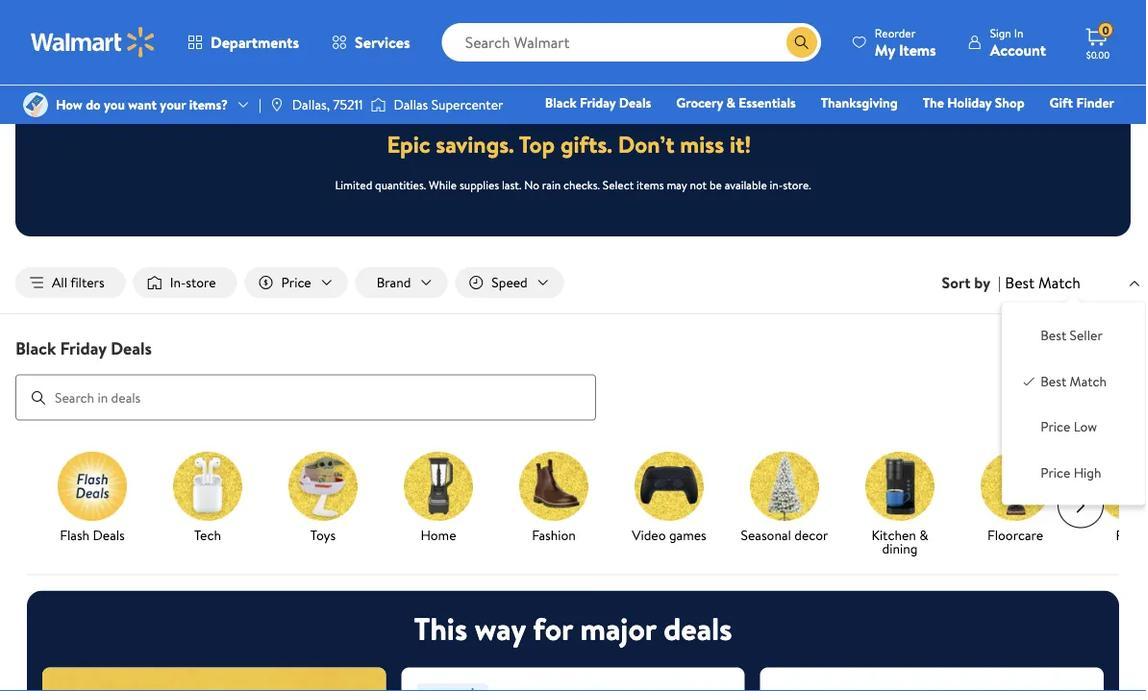 Task type: vqa. For each thing, say whether or not it's contained in the screenshot.
GUMMY & CHEWY CANDY link
no



Task type: locate. For each thing, give the bounding box(es) containing it.
shop toys image
[[288, 452, 358, 521]]

black up epic savings. top gifts. don't miss it!
[[545, 93, 577, 112]]

quantities.
[[375, 176, 426, 193]]

dallas supercenter
[[394, 95, 503, 114]]

friday down "filters"
[[60, 336, 106, 360]]

best left seller
[[1041, 326, 1067, 345]]

top
[[519, 128, 555, 160]]

how
[[56, 95, 83, 114]]

& for dining
[[919, 526, 928, 544]]

black friday deals up electronics
[[545, 93, 651, 112]]

low
[[1074, 418, 1097, 436]]

electronics
[[595, 120, 661, 139]]

1 horizontal spatial shop
[[995, 93, 1025, 112]]

sort
[[942, 272, 971, 293]]

0 horizontal spatial black friday deals
[[15, 336, 152, 360]]

0 horizontal spatial &
[[726, 93, 736, 112]]

best match up the best seller
[[1005, 272, 1081, 293]]

0 vertical spatial &
[[726, 93, 736, 112]]

store
[[186, 273, 216, 292]]

all filters
[[52, 273, 105, 292]]

finder
[[1076, 93, 1114, 112]]

price
[[281, 273, 311, 292], [1041, 418, 1071, 436], [1041, 463, 1071, 482]]

fashion
[[823, 120, 868, 139], [532, 526, 576, 544]]

home down essentials
[[763, 120, 798, 139]]

 image
[[23, 92, 48, 117], [371, 95, 386, 114]]

want
[[128, 95, 157, 114]]

0 vertical spatial friday
[[580, 93, 616, 112]]

toy shop link
[[677, 119, 747, 140]]

best match button
[[1001, 270, 1146, 295]]

store.
[[783, 176, 811, 193]]

1 vertical spatial home
[[421, 526, 456, 544]]

0 vertical spatial match
[[1038, 272, 1081, 293]]

holiday
[[947, 93, 992, 112]]

& inside kitchen & dining
[[919, 526, 928, 544]]

friday
[[580, 93, 616, 112], [60, 336, 106, 360]]

best match right best match option on the bottom of page
[[1041, 372, 1107, 391]]

decor
[[795, 526, 828, 544]]

speed
[[492, 273, 528, 292]]

black friday deals link
[[536, 92, 660, 113]]

 image
[[269, 97, 284, 113]]

black
[[545, 93, 577, 112], [15, 336, 56, 360]]

best inside best match popup button
[[1005, 272, 1035, 293]]

items?
[[189, 95, 228, 114]]

home link
[[754, 119, 807, 140], [388, 452, 488, 546]]

in-
[[170, 273, 186, 292]]

shop seasonal image
[[750, 452, 819, 521]]

best match inside option group
[[1041, 372, 1107, 391]]

walmart black friday deals for days image
[[396, 57, 750, 105]]

1 horizontal spatial black friday deals
[[545, 93, 651, 112]]

0 horizontal spatial black
[[15, 336, 56, 360]]

price for price low
[[1041, 418, 1071, 436]]

services
[[355, 32, 410, 53]]

grocery
[[676, 93, 723, 112]]

games
[[669, 526, 707, 544]]

search icon image
[[794, 35, 809, 50]]

1 horizontal spatial fashion
[[823, 120, 868, 139]]

& right grocery
[[726, 93, 736, 112]]

2 vertical spatial deals
[[93, 526, 125, 544]]

| right by
[[998, 272, 1001, 293]]

departments button
[[171, 19, 315, 65]]

high
[[1074, 463, 1102, 482]]

sign
[[990, 25, 1011, 41]]

1 vertical spatial match
[[1070, 372, 1107, 391]]

available
[[725, 176, 767, 193]]

black friday deals
[[545, 93, 651, 112], [15, 336, 152, 360]]

0 vertical spatial best
[[1005, 272, 1035, 293]]

0 horizontal spatial shop
[[709, 120, 738, 139]]

sort and filter section element
[[0, 252, 1146, 314]]

fashion down 'shop fashion' image
[[532, 526, 576, 544]]

1 vertical spatial home link
[[388, 452, 488, 546]]

black friday deals down "filters"
[[15, 336, 152, 360]]

friday inside black friday deals search box
[[60, 336, 106, 360]]

price inside dropdown button
[[281, 273, 311, 292]]

1 vertical spatial |
[[998, 272, 1001, 293]]

my
[[875, 39, 895, 60]]

0 vertical spatial fashion link
[[815, 119, 877, 140]]

price left low
[[1041, 418, 1071, 436]]

flash deals
[[60, 526, 125, 544]]

deals up electronics link
[[619, 93, 651, 112]]

search image
[[31, 390, 46, 405]]

deals inside black friday deals link
[[619, 93, 651, 112]]

registry link
[[884, 119, 951, 140]]

& right dining
[[919, 526, 928, 544]]

fashion down thanksgiving
[[823, 120, 868, 139]]

0 vertical spatial fashion
[[823, 120, 868, 139]]

0 horizontal spatial |
[[259, 95, 261, 114]]

0 vertical spatial best match
[[1005, 272, 1081, 293]]

best right by
[[1005, 272, 1035, 293]]

best match inside popup button
[[1005, 272, 1081, 293]]

Walmart Site-Wide search field
[[442, 23, 821, 62]]

1 vertical spatial price
[[1041, 418, 1071, 436]]

1 vertical spatial fashion link
[[504, 452, 604, 546]]

floorcare
[[987, 526, 1043, 544]]

electronics link
[[587, 119, 669, 140]]

price left high
[[1041, 463, 1071, 482]]

0 horizontal spatial home link
[[388, 452, 488, 546]]

1 horizontal spatial |
[[998, 272, 1001, 293]]

 image right 75211
[[371, 95, 386, 114]]

shop
[[995, 93, 1025, 112], [709, 120, 738, 139]]

match up the best seller
[[1038, 272, 1081, 293]]

| inside sort and filter section element
[[998, 272, 1001, 293]]

1 horizontal spatial home link
[[754, 119, 807, 140]]

 image for how do you want your items?
[[23, 92, 48, 117]]

price low
[[1041, 418, 1097, 436]]

reorder my items
[[875, 25, 936, 60]]

1 horizontal spatial &
[[919, 526, 928, 544]]

deals down in-store button
[[111, 336, 152, 360]]

0 vertical spatial deals
[[619, 93, 651, 112]]

1 vertical spatial black
[[15, 336, 56, 360]]

best match
[[1005, 272, 1081, 293], [1041, 372, 1107, 391]]

option group
[[1018, 319, 1130, 490]]

0 vertical spatial home
[[763, 120, 798, 139]]

speed button
[[455, 267, 564, 298]]

0 vertical spatial |
[[259, 95, 261, 114]]

departments
[[211, 32, 299, 53]]

price for price high
[[1041, 463, 1071, 482]]

food link
[[1081, 452, 1146, 546]]

walmart+
[[1057, 120, 1114, 139]]

items
[[637, 176, 664, 193]]

deals inside black friday deals search box
[[111, 336, 152, 360]]

1 vertical spatial best match
[[1041, 372, 1107, 391]]

0 vertical spatial price
[[281, 273, 311, 292]]

0 horizontal spatial  image
[[23, 92, 48, 117]]

friday inside black friday deals link
[[580, 93, 616, 112]]

savings.
[[436, 128, 514, 160]]

0 vertical spatial home link
[[754, 119, 807, 140]]

1 vertical spatial fashion
[[532, 526, 576, 544]]

match down seller
[[1070, 372, 1107, 391]]

walmart+ link
[[1048, 119, 1123, 140]]

epic
[[387, 128, 430, 160]]

shop fashion image
[[519, 452, 588, 521]]

1 vertical spatial deals
[[111, 336, 152, 360]]

shop up debit
[[995, 93, 1025, 112]]

0 horizontal spatial fashion link
[[504, 452, 604, 546]]

0 horizontal spatial fashion
[[532, 526, 576, 544]]

toy
[[686, 120, 705, 139]]

1 horizontal spatial  image
[[371, 95, 386, 114]]

1 vertical spatial shop
[[709, 120, 738, 139]]

in-store
[[170, 273, 216, 292]]

1 vertical spatial friday
[[60, 336, 106, 360]]

next slide for chipmodulewithimages list image
[[1058, 482, 1104, 528]]

sort by |
[[942, 272, 1001, 293]]

| left dallas,
[[259, 95, 261, 114]]

1 horizontal spatial black
[[545, 93, 577, 112]]

seasonal decor
[[741, 526, 828, 544]]

in
[[1014, 25, 1023, 41]]

shop inside toy shop link
[[709, 120, 738, 139]]

tech
[[194, 526, 221, 544]]

1 horizontal spatial friday
[[580, 93, 616, 112]]

 image left how
[[23, 92, 48, 117]]

&
[[726, 93, 736, 112], [919, 526, 928, 544]]

friday up electronics
[[580, 93, 616, 112]]

1 vertical spatial black friday deals
[[15, 336, 152, 360]]

supplies
[[460, 176, 499, 193]]

75211
[[333, 95, 363, 114]]

2 vertical spatial best
[[1041, 372, 1067, 391]]

home down shop home image
[[421, 526, 456, 544]]

flash deals image
[[58, 452, 127, 521]]

kitchen & dining link
[[850, 452, 950, 559]]

rain
[[542, 176, 561, 193]]

|
[[259, 95, 261, 114], [998, 272, 1001, 293]]

black up search image
[[15, 336, 56, 360]]

video games
[[632, 526, 707, 544]]

best right best match option on the bottom of page
[[1041, 372, 1067, 391]]

deals inside flash deals link
[[93, 526, 125, 544]]

Black Friday Deals search field
[[0, 336, 1146, 421]]

toy shop
[[686, 120, 738, 139]]

not
[[690, 176, 707, 193]]

be
[[710, 176, 722, 193]]

reorder
[[875, 25, 916, 41]]

price right store
[[281, 273, 311, 292]]

1 vertical spatial &
[[919, 526, 928, 544]]

shop right toy
[[709, 120, 738, 139]]

black friday deals inside search box
[[15, 336, 152, 360]]

the holiday shop
[[923, 93, 1025, 112]]

deals right flash
[[93, 526, 125, 544]]

seasonal
[[741, 526, 791, 544]]

grocery & essentials
[[676, 93, 796, 112]]

0 horizontal spatial friday
[[60, 336, 106, 360]]

0 vertical spatial shop
[[995, 93, 1025, 112]]

2 vertical spatial price
[[1041, 463, 1071, 482]]



Task type: describe. For each thing, give the bounding box(es) containing it.
price for price
[[281, 273, 311, 292]]

price high
[[1041, 463, 1102, 482]]

Search search field
[[442, 23, 821, 62]]

one debit
[[967, 120, 1032, 139]]

Best Match radio
[[1021, 372, 1037, 387]]

black inside search box
[[15, 336, 56, 360]]

gifts.
[[561, 128, 613, 160]]

select
[[603, 176, 634, 193]]

dining
[[882, 539, 918, 558]]

for
[[533, 608, 573, 651]]

this
[[414, 608, 467, 651]]

seasonal decor link
[[735, 452, 835, 546]]

sign in account
[[990, 25, 1046, 60]]

floorcare link
[[965, 452, 1065, 546]]

kitchen
[[872, 526, 916, 544]]

shop tech image
[[173, 452, 242, 521]]

in-store button
[[133, 267, 237, 298]]

dallas,
[[292, 95, 330, 114]]

account
[[990, 39, 1046, 60]]

option group containing best seller
[[1018, 319, 1130, 490]]

grocery & essentials link
[[668, 92, 805, 113]]

shop home image
[[404, 452, 473, 521]]

debit
[[999, 120, 1032, 139]]

thanksgiving
[[821, 93, 898, 112]]

1 vertical spatial best
[[1041, 326, 1067, 345]]

do
[[86, 95, 101, 114]]

filters
[[70, 273, 105, 292]]

dallas
[[394, 95, 428, 114]]

supercenter
[[431, 95, 503, 114]]

 image for dallas supercenter
[[371, 95, 386, 114]]

shop video games image
[[635, 452, 704, 521]]

price button
[[245, 267, 348, 298]]

deals
[[664, 608, 732, 651]]

the
[[923, 93, 944, 112]]

match inside popup button
[[1038, 272, 1081, 293]]

toys link
[[273, 452, 373, 546]]

dallas, 75211
[[292, 95, 363, 114]]

registry
[[893, 120, 942, 139]]

seller
[[1070, 326, 1103, 345]]

limited quantities. while supplies last. no rain checks. select items may not be available in-store.
[[335, 176, 811, 193]]

shop kitchen & dining image
[[865, 452, 935, 521]]

flash deals link
[[42, 452, 142, 546]]

one
[[967, 120, 996, 139]]

how do you want your items?
[[56, 95, 228, 114]]

brand
[[377, 273, 411, 292]]

gift finder link
[[1041, 92, 1123, 113]]

it!
[[730, 128, 751, 160]]

food
[[1116, 526, 1146, 544]]

checks.
[[564, 176, 600, 193]]

shop food image
[[1096, 452, 1146, 521]]

one debit link
[[958, 119, 1041, 140]]

best seller
[[1041, 326, 1103, 345]]

shop floorcare image
[[981, 452, 1050, 521]]

0 vertical spatial black friday deals
[[545, 93, 651, 112]]

your
[[160, 95, 186, 114]]

you
[[104, 95, 125, 114]]

tech link
[[158, 452, 258, 546]]

& for essentials
[[726, 93, 736, 112]]

all filters button
[[15, 267, 126, 298]]

all
[[52, 273, 67, 292]]

epic savings. top gifts. don't miss it!
[[387, 128, 751, 160]]

gift
[[1050, 93, 1073, 112]]

don't
[[618, 128, 675, 160]]

0 horizontal spatial home
[[421, 526, 456, 544]]

limited
[[335, 176, 372, 193]]

the holiday shop link
[[914, 92, 1033, 113]]

walmart image
[[31, 27, 156, 58]]

1 horizontal spatial fashion link
[[815, 119, 877, 140]]

by
[[974, 272, 991, 293]]

no
[[524, 176, 539, 193]]

in-
[[770, 176, 783, 193]]

this way for major deals
[[414, 608, 732, 651]]

gift finder electronics
[[595, 93, 1114, 139]]

thanksgiving link
[[812, 92, 907, 113]]

shop inside the holiday shop link
[[995, 93, 1025, 112]]

Search in deals search field
[[15, 375, 596, 421]]

1 horizontal spatial home
[[763, 120, 798, 139]]

may
[[667, 176, 687, 193]]

services button
[[315, 19, 427, 65]]

kitchen & dining
[[872, 526, 928, 558]]

while
[[429, 176, 457, 193]]

items
[[899, 39, 936, 60]]

toys
[[310, 526, 336, 544]]

$0.00
[[1086, 48, 1110, 61]]

0
[[1102, 22, 1109, 38]]

flash
[[60, 526, 90, 544]]

0 vertical spatial black
[[545, 93, 577, 112]]



